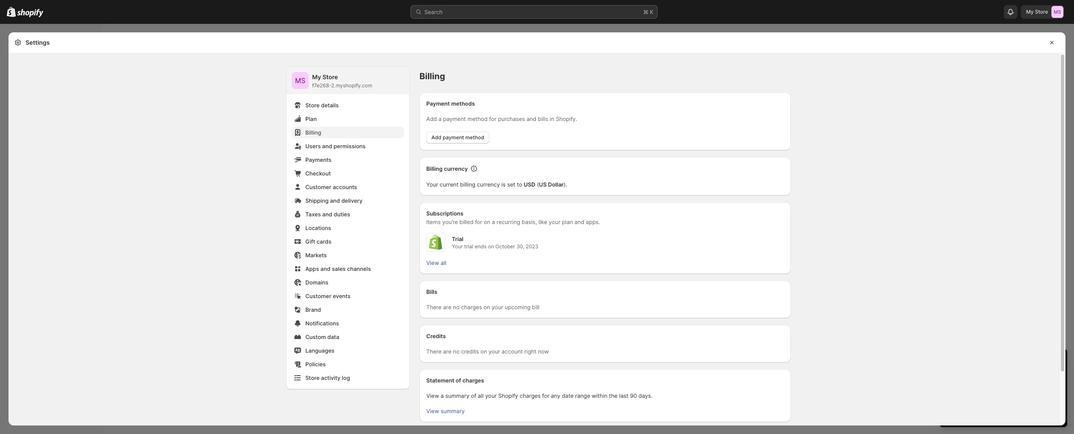 Task type: locate. For each thing, give the bounding box(es) containing it.
1 horizontal spatial your
[[452, 243, 463, 250]]

all left the shopify
[[478, 393, 484, 399]]

0 horizontal spatial all
[[441, 260, 447, 266]]

1 vertical spatial there
[[427, 348, 442, 355]]

0 vertical spatial payment
[[443, 116, 466, 122]]

data
[[328, 334, 339, 341]]

your right like
[[549, 219, 561, 225]]

2 vertical spatial a
[[441, 393, 444, 399]]

you're
[[443, 219, 458, 225]]

1 vertical spatial for
[[475, 219, 483, 225]]

your left the shopify
[[486, 393, 497, 399]]

sales
[[332, 266, 346, 272]]

current
[[440, 181, 459, 188]]

apps and sales channels
[[306, 266, 371, 272]]

for for method
[[490, 116, 497, 122]]

there down credits
[[427, 348, 442, 355]]

(
[[537, 181, 539, 188]]

us
[[539, 181, 547, 188]]

shopify image
[[7, 7, 16, 17], [17, 9, 44, 17]]

0 vertical spatial my store image
[[1052, 6, 1064, 18]]

view all
[[427, 260, 447, 266]]

taxes and duties link
[[292, 208, 404, 220]]

shopify logo image
[[428, 235, 444, 250]]

right
[[525, 348, 537, 355]]

currency up current
[[444, 165, 468, 172]]

payment down the payment methods
[[443, 116, 466, 122]]

custom
[[306, 334, 326, 341]]

charges
[[461, 304, 482, 311], [463, 377, 484, 384], [520, 393, 541, 399]]

1 vertical spatial your
[[452, 243, 463, 250]]

2 horizontal spatial for
[[543, 393, 550, 399]]

a inside subscriptions items you're billed for on a recurring basis, like your plan and apps.
[[492, 219, 495, 225]]

2 view from the top
[[427, 393, 439, 399]]

search
[[425, 9, 443, 15]]

on right credits
[[481, 348, 487, 355]]

1 view from the top
[[427, 260, 439, 266]]

0 vertical spatial a
[[439, 116, 442, 122]]

1 no from the top
[[453, 304, 460, 311]]

0 vertical spatial there
[[427, 304, 442, 311]]

your left current
[[427, 181, 438, 188]]

1 vertical spatial my store image
[[292, 72, 309, 89]]

0 horizontal spatial currency
[[444, 165, 468, 172]]

0 horizontal spatial your
[[427, 181, 438, 188]]

and for delivery
[[330, 197, 340, 204]]

to
[[517, 181, 523, 188]]

customer down checkout
[[306, 184, 332, 191]]

2 customer from the top
[[306, 293, 332, 300]]

is
[[502, 181, 506, 188]]

0 horizontal spatial for
[[475, 219, 483, 225]]

custom data
[[306, 334, 339, 341]]

0 vertical spatial my
[[1027, 9, 1034, 15]]

a down statement
[[441, 393, 444, 399]]

are up credits
[[443, 304, 452, 311]]

dollar
[[548, 181, 564, 188]]

0 vertical spatial all
[[441, 260, 447, 266]]

1 horizontal spatial my
[[1027, 9, 1034, 15]]

for inside subscriptions items you're billed for on a recurring basis, like your plan and apps.
[[475, 219, 483, 225]]

method down add a payment method for purchases and bills in shopify.
[[466, 134, 485, 141]]

and right plan
[[575, 219, 585, 225]]

a
[[439, 116, 442, 122], [492, 219, 495, 225], [441, 393, 444, 399]]

your down trial
[[452, 243, 463, 250]]

notifications link
[[292, 318, 404, 329]]

0 vertical spatial summary
[[446, 393, 470, 399]]

2 no from the top
[[453, 348, 460, 355]]

your for shopify
[[486, 393, 497, 399]]

no
[[453, 304, 460, 311], [453, 348, 460, 355]]

0 horizontal spatial my store image
[[292, 72, 309, 89]]

1 there from the top
[[427, 304, 442, 311]]

a for statement of charges
[[441, 393, 444, 399]]

my store f7e268-2.myshopify.com
[[312, 73, 373, 89]]

1 customer from the top
[[306, 184, 332, 191]]

are for bills
[[443, 304, 452, 311]]

currency
[[444, 165, 468, 172], [477, 181, 500, 188]]

gift cards link
[[292, 236, 404, 248]]

are down credits
[[443, 348, 452, 355]]

for right billed
[[475, 219, 483, 225]]

and for duties
[[323, 211, 333, 218]]

statement
[[427, 377, 455, 384]]

0 vertical spatial method
[[468, 116, 488, 122]]

customer down domains
[[306, 293, 332, 300]]

on
[[484, 219, 491, 225], [488, 243, 494, 250], [484, 304, 490, 311], [481, 348, 487, 355]]

add inside add payment method button
[[432, 134, 442, 141]]

and left bills
[[527, 116, 537, 122]]

payment methods
[[427, 100, 475, 107]]

plan link
[[292, 113, 404, 125]]

brand
[[306, 306, 321, 313]]

any
[[551, 393, 561, 399]]

1 are from the top
[[443, 304, 452, 311]]

for left the any
[[543, 393, 550, 399]]

3 view from the top
[[427, 408, 439, 415]]

customer for customer accounts
[[306, 184, 332, 191]]

for
[[490, 116, 497, 122], [475, 219, 483, 225], [543, 393, 550, 399]]

billing up current
[[427, 165, 443, 172]]

0 vertical spatial view
[[427, 260, 439, 266]]

plan
[[306, 116, 317, 122]]

1 vertical spatial view
[[427, 393, 439, 399]]

0 vertical spatial no
[[453, 304, 460, 311]]

trial
[[465, 243, 474, 250]]

1 vertical spatial method
[[466, 134, 485, 141]]

0 vertical spatial of
[[456, 377, 461, 384]]

1 vertical spatial a
[[492, 219, 495, 225]]

0 vertical spatial add
[[427, 116, 437, 122]]

1 vertical spatial add
[[432, 134, 442, 141]]

1 horizontal spatial currency
[[477, 181, 500, 188]]

1 vertical spatial all
[[478, 393, 484, 399]]

my store image right my store
[[1052, 6, 1064, 18]]

30,
[[517, 243, 525, 250]]

billing link
[[292, 127, 404, 139]]

of right statement
[[456, 377, 461, 384]]

1 horizontal spatial of
[[471, 393, 477, 399]]

add a payment method for purchases and bills in shopify.
[[427, 116, 578, 122]]

on inside trial your trial ends on october 30, 2023
[[488, 243, 494, 250]]

channels
[[347, 266, 371, 272]]

your left account
[[489, 348, 501, 355]]

your left upcoming
[[492, 304, 504, 311]]

customer events link
[[292, 290, 404, 302]]

october
[[496, 243, 516, 250]]

1 vertical spatial no
[[453, 348, 460, 355]]

1 horizontal spatial for
[[490, 116, 497, 122]]

billing up payment
[[420, 71, 445, 81]]

my store
[[1027, 9, 1049, 15]]

1 vertical spatial payment
[[443, 134, 464, 141]]

0 horizontal spatial of
[[456, 377, 461, 384]]

your
[[549, 219, 561, 225], [492, 304, 504, 311], [489, 348, 501, 355], [486, 393, 497, 399]]

my store image left "f7e268-"
[[292, 72, 309, 89]]

bill
[[532, 304, 540, 311]]

add payment method button
[[427, 132, 490, 144]]

your
[[427, 181, 438, 188], [452, 243, 463, 250]]

and right "taxes"
[[323, 211, 333, 218]]

billed
[[460, 219, 474, 225]]

view summary
[[427, 408, 465, 415]]

add
[[427, 116, 437, 122], [432, 134, 442, 141]]

and right apps
[[321, 266, 331, 272]]

all
[[441, 260, 447, 266], [478, 393, 484, 399]]

0 vertical spatial customer
[[306, 184, 332, 191]]

dialog
[[1070, 32, 1075, 426]]

there for there are no credits on your account right now
[[427, 348, 442, 355]]

no for credits
[[453, 348, 460, 355]]

my store image inside shop settings menu element
[[292, 72, 309, 89]]

and for permissions
[[322, 143, 332, 150]]

on right ends
[[488, 243, 494, 250]]

my for my store
[[1027, 9, 1034, 15]]

store details
[[306, 102, 339, 109]]

2 are from the top
[[443, 348, 452, 355]]

payment up billing currency in the left of the page
[[443, 134, 464, 141]]

0 vertical spatial are
[[443, 304, 452, 311]]

all down shopify logo
[[441, 260, 447, 266]]

view a summary of all your shopify charges for any date range within the last 90 days.
[[427, 393, 653, 399]]

and right users
[[322, 143, 332, 150]]

on for credits
[[481, 348, 487, 355]]

view for view all
[[427, 260, 439, 266]]

locations
[[306, 225, 331, 231]]

add for add payment method
[[432, 134, 442, 141]]

there down the bills
[[427, 304, 442, 311]]

and down customer accounts
[[330, 197, 340, 204]]

1 vertical spatial summary
[[441, 408, 465, 415]]

locations link
[[292, 222, 404, 234]]

1 vertical spatial are
[[443, 348, 452, 355]]

of
[[456, 377, 461, 384], [471, 393, 477, 399]]

store inside my store f7e268-2.myshopify.com
[[323, 73, 338, 81]]

the
[[609, 393, 618, 399]]

on inside subscriptions items you're billed for on a recurring basis, like your plan and apps.
[[484, 219, 491, 225]]

billing currency
[[427, 165, 468, 172]]

view for view summary
[[427, 408, 439, 415]]

customer for customer events
[[306, 293, 332, 300]]

basis,
[[522, 219, 537, 225]]

bills
[[427, 289, 438, 295]]

there are no credits on your account right now
[[427, 348, 549, 355]]

apps.
[[586, 219, 601, 225]]

⌘ k
[[644, 9, 654, 15]]

on left upcoming
[[484, 304, 490, 311]]

ends
[[475, 243, 487, 250]]

on right billed
[[484, 219, 491, 225]]

1 vertical spatial billing
[[306, 129, 321, 136]]

1 vertical spatial customer
[[306, 293, 332, 300]]

there for there are no charges on your upcoming bill
[[427, 304, 442, 311]]

a down payment
[[439, 116, 442, 122]]

billing up users
[[306, 129, 321, 136]]

your for account
[[489, 348, 501, 355]]

view all link
[[422, 257, 452, 269]]

0 vertical spatial billing
[[420, 71, 445, 81]]

for left purchases
[[490, 116, 497, 122]]

your current billing currency is set to usd ( us dollar ).
[[427, 181, 568, 188]]

0 horizontal spatial my
[[312, 73, 321, 81]]

a left recurring
[[492, 219, 495, 225]]

shopify
[[499, 393, 519, 399]]

1 vertical spatial my
[[312, 73, 321, 81]]

your for upcoming
[[492, 304, 504, 311]]

add up billing currency in the left of the page
[[432, 134, 442, 141]]

checkout link
[[292, 167, 404, 179]]

a for payment methods
[[439, 116, 442, 122]]

billing inside billing link
[[306, 129, 321, 136]]

and
[[527, 116, 537, 122], [322, 143, 332, 150], [330, 197, 340, 204], [323, 211, 333, 218], [575, 219, 585, 225], [321, 266, 331, 272]]

store
[[1036, 9, 1049, 15], [323, 73, 338, 81], [306, 102, 320, 109], [306, 375, 320, 381]]

0 vertical spatial for
[[490, 116, 497, 122]]

my store image
[[1052, 6, 1064, 18], [292, 72, 309, 89]]

add down payment
[[427, 116, 437, 122]]

method down methods at top left
[[468, 116, 488, 122]]

range
[[576, 393, 591, 399]]

my inside my store f7e268-2.myshopify.com
[[312, 73, 321, 81]]

currency left is
[[477, 181, 500, 188]]

2 there from the top
[[427, 348, 442, 355]]

f7e268-
[[312, 82, 332, 89]]

of down statement of charges
[[471, 393, 477, 399]]

2 vertical spatial view
[[427, 408, 439, 415]]

0 vertical spatial your
[[427, 181, 438, 188]]



Task type: describe. For each thing, give the bounding box(es) containing it.
users
[[306, 143, 321, 150]]

for for billed
[[475, 219, 483, 225]]

method inside button
[[466, 134, 485, 141]]

languages link
[[292, 345, 404, 357]]

view summary link
[[422, 405, 470, 417]]

ms button
[[292, 72, 309, 89]]

shopify.
[[556, 116, 578, 122]]

domains link
[[292, 277, 404, 289]]

there are no charges on your upcoming bill
[[427, 304, 540, 311]]

taxes and duties
[[306, 211, 350, 218]]

shop settings menu element
[[287, 67, 410, 389]]

within
[[592, 393, 608, 399]]

domains
[[306, 279, 329, 286]]

languages
[[306, 347, 335, 354]]

shipping
[[306, 197, 329, 204]]

days.
[[639, 393, 653, 399]]

like
[[539, 219, 548, 225]]

payment inside add payment method button
[[443, 134, 464, 141]]

your inside subscriptions items you're billed for on a recurring basis, like your plan and apps.
[[549, 219, 561, 225]]

in
[[550, 116, 555, 122]]

last
[[620, 393, 629, 399]]

90
[[631, 393, 637, 399]]

trial
[[452, 236, 464, 243]]

your inside trial your trial ends on october 30, 2023
[[452, 243, 463, 250]]

details
[[321, 102, 339, 109]]

statement of charges
[[427, 377, 484, 384]]

⌘
[[644, 9, 649, 15]]

checkout
[[306, 170, 331, 177]]

add for add a payment method for purchases and bills in shopify.
[[427, 116, 437, 122]]

customer accounts link
[[292, 181, 404, 193]]

1 horizontal spatial shopify image
[[17, 9, 44, 17]]

on for charges
[[484, 304, 490, 311]]

duties
[[334, 211, 350, 218]]

0 vertical spatial charges
[[461, 304, 482, 311]]

gift
[[306, 238, 315, 245]]

2 vertical spatial billing
[[427, 165, 443, 172]]

apps and sales channels link
[[292, 263, 404, 275]]

no for charges
[[453, 304, 460, 311]]

).
[[564, 181, 568, 188]]

permissions
[[334, 143, 366, 150]]

payments
[[306, 156, 332, 163]]

store details link
[[292, 99, 404, 111]]

1 horizontal spatial my store image
[[1052, 6, 1064, 18]]

usd
[[524, 181, 536, 188]]

set
[[508, 181, 516, 188]]

markets
[[306, 252, 327, 259]]

2 vertical spatial for
[[543, 393, 550, 399]]

2 vertical spatial charges
[[520, 393, 541, 399]]

log
[[342, 375, 350, 381]]

accounts
[[333, 184, 357, 191]]

trial your trial ends on october 30, 2023
[[452, 236, 539, 250]]

credits
[[461, 348, 479, 355]]

upcoming
[[505, 304, 531, 311]]

and for sales
[[321, 266, 331, 272]]

policies
[[306, 361, 326, 368]]

policies link
[[292, 358, 404, 370]]

recurring
[[497, 219, 521, 225]]

on for ends
[[488, 243, 494, 250]]

and inside subscriptions items you're billed for on a recurring basis, like your plan and apps.
[[575, 219, 585, 225]]

plan
[[562, 219, 573, 225]]

purchases
[[498, 116, 525, 122]]

1 vertical spatial of
[[471, 393, 477, 399]]

subscriptions
[[427, 210, 464, 217]]

brand link
[[292, 304, 404, 316]]

1 vertical spatial currency
[[477, 181, 500, 188]]

now
[[538, 348, 549, 355]]

payment
[[427, 100, 450, 107]]

your trial just started element
[[940, 371, 1068, 427]]

my for my store f7e268-2.myshopify.com
[[312, 73, 321, 81]]

2.myshopify.com
[[332, 82, 373, 89]]

markets link
[[292, 249, 404, 261]]

settings dialog
[[9, 32, 1066, 434]]

view for view a summary of all your shopify charges for any date range within the last 90 days.
[[427, 393, 439, 399]]

users and permissions
[[306, 143, 366, 150]]

add payment method
[[432, 134, 485, 141]]

account
[[502, 348, 523, 355]]

are for credits
[[443, 348, 452, 355]]

gift cards
[[306, 238, 332, 245]]

k
[[650, 9, 654, 15]]

0 horizontal spatial shopify image
[[7, 7, 16, 17]]

1 vertical spatial charges
[[463, 377, 484, 384]]

settings
[[26, 39, 50, 46]]

taxes
[[306, 211, 321, 218]]

cards
[[317, 238, 332, 245]]

bills
[[538, 116, 549, 122]]

0 vertical spatial currency
[[444, 165, 468, 172]]

customer accounts
[[306, 184, 357, 191]]

billing
[[460, 181, 476, 188]]

2023
[[526, 243, 539, 250]]

items
[[427, 219, 441, 225]]

1 horizontal spatial all
[[478, 393, 484, 399]]



Task type: vqa. For each thing, say whether or not it's contained in the screenshot.
'data'
yes



